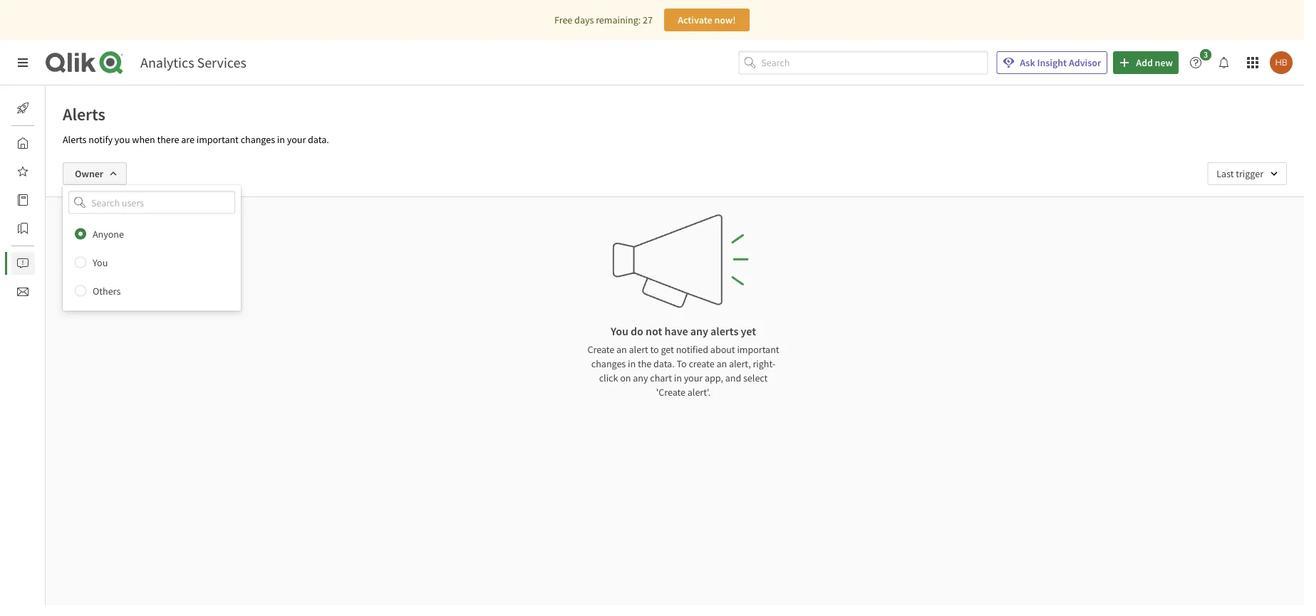 Task type: describe. For each thing, give the bounding box(es) containing it.
the
[[638, 358, 652, 371]]

Search text field
[[761, 51, 988, 74]]

0 vertical spatial data.
[[308, 133, 329, 146]]

home
[[46, 137, 71, 150]]

remaining:
[[596, 14, 641, 26]]

create
[[588, 343, 614, 356]]

right-
[[753, 358, 775, 371]]

advisor
[[1069, 56, 1101, 69]]

data. inside you do not have any alerts yet create an alert to get notified about important changes in the data. to create an alert, right- click on any chart in your app, and select 'create alert'.
[[654, 358, 675, 371]]

to
[[677, 358, 687, 371]]

collections image
[[17, 223, 29, 234]]

owner
[[75, 167, 103, 180]]

0 vertical spatial changes
[[241, 133, 275, 146]]

when
[[132, 133, 155, 146]]

free days remaining: 27
[[554, 14, 653, 26]]

yet
[[741, 324, 756, 339]]

none field inside 'filters' region
[[63, 191, 241, 214]]

new
[[1155, 56, 1173, 69]]

have
[[664, 324, 688, 339]]

2 vertical spatial in
[[674, 372, 682, 385]]

subscriptions image
[[17, 286, 29, 298]]

alerts image
[[17, 258, 29, 269]]

alerts notify you when there are important changes in your data.
[[63, 133, 329, 146]]

0 vertical spatial an
[[616, 343, 627, 356]]

catalog
[[46, 194, 77, 207]]

services
[[197, 54, 246, 72]]

0 vertical spatial your
[[287, 133, 306, 146]]

navigation pane element
[[0, 91, 77, 309]]

owner button
[[63, 162, 127, 185]]

to
[[650, 343, 659, 356]]

you for you
[[93, 256, 108, 269]]

open sidebar menu image
[[17, 57, 29, 68]]

3 button
[[1184, 49, 1216, 74]]

create
[[689, 358, 714, 371]]

notified
[[676, 343, 708, 356]]

analytics services element
[[140, 54, 246, 72]]

analytics services
[[140, 54, 246, 72]]

alerts link
[[11, 252, 69, 275]]

activate now! link
[[664, 9, 750, 31]]

1 vertical spatial an
[[716, 358, 727, 371]]

you do not have any alerts yet create an alert to get notified about important changes in the data. to create an alert, right- click on any chart in your app, and select 'create alert'.
[[588, 324, 779, 399]]

Search users text field
[[88, 191, 218, 214]]

last
[[1217, 167, 1234, 180]]

0 vertical spatial alerts
[[63, 103, 105, 125]]

your inside you do not have any alerts yet create an alert to get notified about important changes in the data. to create an alert, right- click on any chart in your app, and select 'create alert'.
[[684, 372, 703, 385]]

alert'.
[[688, 386, 711, 399]]

important inside you do not have any alerts yet create an alert to get notified about important changes in the data. to create an alert, right- click on any chart in your app, and select 'create alert'.
[[737, 343, 779, 356]]

filters region
[[46, 151, 1304, 311]]

Last trigger field
[[1207, 162, 1287, 185]]

changes inside you do not have any alerts yet create an alert to get notified about important changes in the data. to create an alert, right- click on any chart in your app, and select 'create alert'.
[[591, 358, 626, 371]]

alert
[[629, 343, 648, 356]]



Task type: locate. For each thing, give the bounding box(es) containing it.
1 vertical spatial you
[[611, 324, 628, 339]]

ask
[[1020, 56, 1035, 69]]

you left do
[[611, 324, 628, 339]]

app,
[[705, 372, 723, 385]]

1 horizontal spatial data.
[[654, 358, 675, 371]]

you inside owner option group
[[93, 256, 108, 269]]

0 horizontal spatial you
[[93, 256, 108, 269]]

1 horizontal spatial an
[[716, 358, 727, 371]]

0 vertical spatial you
[[93, 256, 108, 269]]

27
[[643, 14, 653, 26]]

catalog link
[[11, 189, 77, 212]]

None field
[[63, 191, 241, 214]]

ask insight advisor button
[[996, 51, 1108, 74]]

any up notified
[[690, 324, 708, 339]]

trigger
[[1236, 167, 1264, 180]]

you
[[93, 256, 108, 269], [611, 324, 628, 339]]

0 horizontal spatial an
[[616, 343, 627, 356]]

any
[[690, 324, 708, 339], [633, 372, 648, 385]]

1 horizontal spatial your
[[684, 372, 703, 385]]

2 vertical spatial alerts
[[46, 257, 69, 270]]

you for you do not have any alerts yet create an alert to get notified about important changes in the data. to create an alert, right- click on any chart in your app, and select 'create alert'.
[[611, 324, 628, 339]]

alerts up 'notify'
[[63, 103, 105, 125]]

alerts right the alerts image
[[46, 257, 69, 270]]

0 horizontal spatial your
[[287, 133, 306, 146]]

an down "about"
[[716, 358, 727, 371]]

owner option group
[[63, 220, 241, 305]]

important
[[196, 133, 239, 146], [737, 343, 779, 356]]

an
[[616, 343, 627, 356], [716, 358, 727, 371]]

0 horizontal spatial in
[[277, 133, 285, 146]]

home link
[[11, 132, 71, 155]]

analytics
[[140, 54, 194, 72]]

you inside you do not have any alerts yet create an alert to get notified about important changes in the data. to create an alert, right- click on any chart in your app, and select 'create alert'.
[[611, 324, 628, 339]]

0 horizontal spatial important
[[196, 133, 239, 146]]

howard brown image
[[1270, 51, 1293, 74]]

alerts left 'notify'
[[63, 133, 87, 146]]

activate now!
[[678, 14, 736, 26]]

and
[[725, 372, 741, 385]]

1 horizontal spatial in
[[628, 358, 636, 371]]

are
[[181, 133, 194, 146]]

1 vertical spatial important
[[737, 343, 779, 356]]

changes
[[241, 133, 275, 146], [591, 358, 626, 371]]

select
[[743, 372, 768, 385]]

changes up "click"
[[591, 358, 626, 371]]

1 vertical spatial your
[[684, 372, 703, 385]]

1 vertical spatial alerts
[[63, 133, 87, 146]]

3
[[1204, 49, 1208, 60]]

last trigger
[[1217, 167, 1264, 180]]

notify
[[89, 133, 113, 146]]

do
[[631, 324, 643, 339]]

you up others
[[93, 256, 108, 269]]

1 vertical spatial data.
[[654, 358, 675, 371]]

insight
[[1037, 56, 1067, 69]]

favorites image
[[17, 166, 29, 177]]

data.
[[308, 133, 329, 146], [654, 358, 675, 371]]

any down the at the left of the page
[[633, 372, 648, 385]]

anyone
[[93, 228, 124, 241]]

add
[[1136, 56, 1153, 69]]

1 vertical spatial in
[[628, 358, 636, 371]]

on
[[620, 372, 631, 385]]

0 horizontal spatial any
[[633, 372, 648, 385]]

others
[[93, 285, 121, 298]]

get
[[661, 343, 674, 356]]

1 horizontal spatial you
[[611, 324, 628, 339]]

you
[[115, 133, 130, 146]]

alerts
[[63, 103, 105, 125], [63, 133, 87, 146], [46, 257, 69, 270]]

your
[[287, 133, 306, 146], [684, 372, 703, 385]]

1 horizontal spatial changes
[[591, 358, 626, 371]]

about
[[710, 343, 735, 356]]

1 horizontal spatial important
[[737, 343, 779, 356]]

activate
[[678, 14, 712, 26]]

important up right- on the bottom of page
[[737, 343, 779, 356]]

days
[[574, 14, 594, 26]]

1 horizontal spatial any
[[690, 324, 708, 339]]

0 vertical spatial important
[[196, 133, 239, 146]]

searchbar element
[[739, 51, 988, 74]]

changes right are
[[241, 133, 275, 146]]

click
[[599, 372, 618, 385]]

'create
[[656, 386, 686, 399]]

0 vertical spatial in
[[277, 133, 285, 146]]

now!
[[714, 14, 736, 26]]

add new
[[1136, 56, 1173, 69]]

chart
[[650, 372, 672, 385]]

0 horizontal spatial changes
[[241, 133, 275, 146]]

2 horizontal spatial in
[[674, 372, 682, 385]]

add new button
[[1113, 51, 1179, 74]]

important right are
[[196, 133, 239, 146]]

not
[[646, 324, 662, 339]]

free
[[554, 14, 572, 26]]

1 vertical spatial changes
[[591, 358, 626, 371]]

0 horizontal spatial data.
[[308, 133, 329, 146]]

in
[[277, 133, 285, 146], [628, 358, 636, 371], [674, 372, 682, 385]]

an left alert
[[616, 343, 627, 356]]

alerts
[[711, 324, 739, 339]]

there
[[157, 133, 179, 146]]

ask insight advisor
[[1020, 56, 1101, 69]]

1 vertical spatial any
[[633, 372, 648, 385]]

0 vertical spatial any
[[690, 324, 708, 339]]

alert,
[[729, 358, 751, 371]]

alerts inside the navigation pane element
[[46, 257, 69, 270]]



Task type: vqa. For each thing, say whether or not it's contained in the screenshot.
the bottommost Alerts
yes



